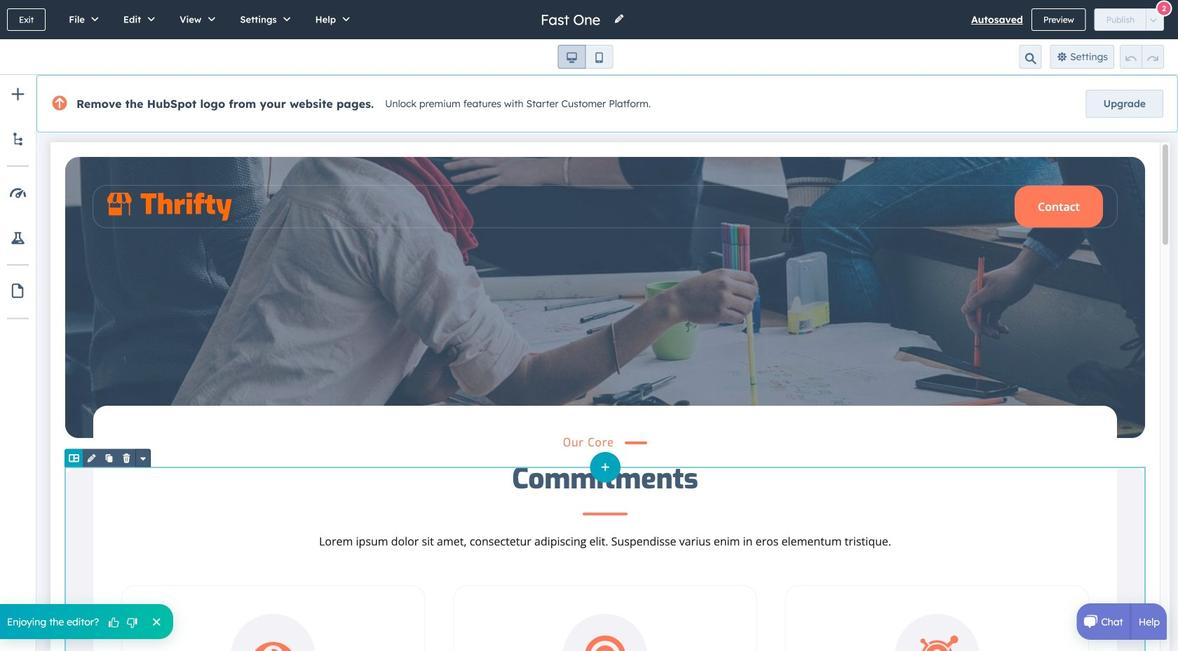 Task type: vqa. For each thing, say whether or not it's contained in the screenshot.
second date from the left
no



Task type: locate. For each thing, give the bounding box(es) containing it.
thumbsup image
[[107, 617, 120, 630]]

None field
[[539, 10, 605, 29]]

group
[[1095, 8, 1164, 31], [558, 45, 613, 69], [1120, 45, 1164, 69]]



Task type: describe. For each thing, give the bounding box(es) containing it.
thumbsdown image
[[126, 617, 138, 630]]



